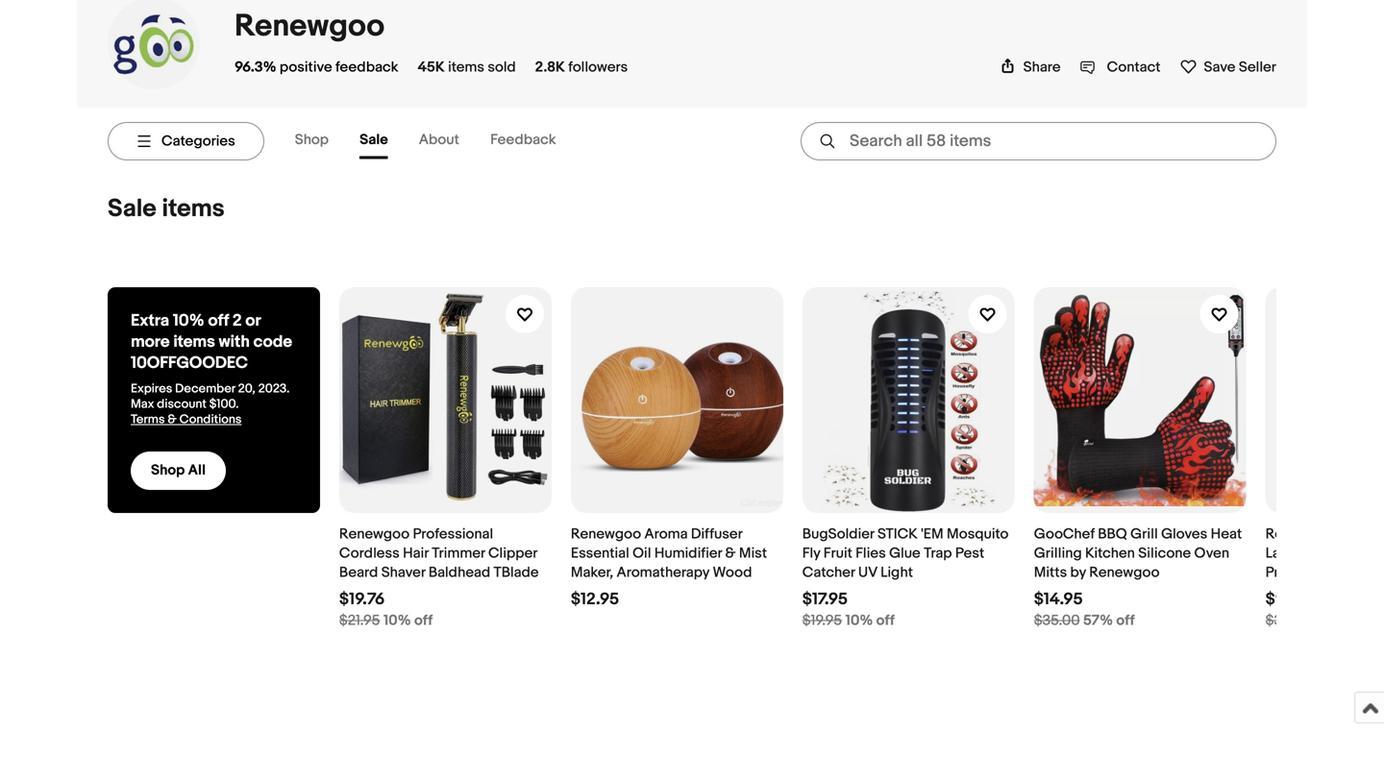Task type: vqa. For each thing, say whether or not it's contained in the screenshot.
'042429520677'
no



Task type: describe. For each thing, give the bounding box(es) containing it.
10% inside bugsoldier stick 'em mosquito fly fruit flies glue trap pest catcher uv light $17.95 $19.95 10% off
[[845, 612, 873, 629]]

96.3% positive feedback
[[235, 59, 398, 76]]

share
[[1023, 59, 1061, 76]]

followers
[[568, 59, 628, 76]]

$19.95
[[802, 612, 842, 629]]

mosquito
[[947, 526, 1009, 543]]

wood
[[713, 564, 752, 581]]

$9.95
[[1265, 590, 1306, 610]]

save
[[1204, 59, 1236, 76]]

clipper
[[488, 545, 537, 562]]

$100.
[[209, 397, 239, 412]]

kitchen
[[1085, 545, 1135, 562]]

$17.95
[[802, 590, 848, 610]]

previous price $34.99 72% off text field
[[1265, 611, 1365, 630]]

gloves
[[1161, 526, 1207, 543]]

uv
[[858, 564, 877, 581]]

Terms & Conditions text field
[[131, 412, 297, 428]]

contact
[[1107, 59, 1161, 76]]

sale items
[[108, 194, 225, 224]]

discount
[[157, 397, 207, 412]]

essential
[[571, 545, 629, 562]]

trap
[[924, 545, 952, 562]]

2023.
[[258, 381, 290, 396]]

2.8k followers
[[535, 59, 628, 76]]

terms & conditions link
[[131, 412, 242, 427]]

heat
[[1211, 526, 1242, 543]]

categories button
[[108, 122, 264, 160]]

goo
[[1360, 526, 1384, 543]]

more
[[131, 332, 170, 352]]

cordless
[[339, 545, 400, 562]]

grilling
[[1034, 545, 1082, 562]]

max
[[131, 397, 154, 412]]

by
[[1070, 564, 1086, 581]]

96.3%
[[235, 59, 276, 76]]

off inside extra 10% off 2 or more items with code 10offgoodec expires december 20, 2023. max discount $100. terms & conditions
[[208, 311, 229, 331]]

$12.95 text field
[[571, 590, 619, 610]]

shop for shop
[[295, 131, 329, 148]]

mist
[[739, 545, 767, 562]]

Expires December 20, 2023. Max discount $100. text field
[[131, 381, 297, 412]]

save seller
[[1204, 59, 1276, 76]]

glue
[[889, 545, 921, 562]]

off inside bugsoldier stick 'em mosquito fly fruit flies glue trap pest catcher uv light $17.95 $19.95 10% off
[[876, 612, 895, 629]]

fly
[[802, 545, 820, 562]]

$19.76 text field
[[339, 590, 385, 610]]

or
[[245, 311, 260, 331]]

shop for shop all
[[151, 462, 185, 479]]

extra 10% off 2 or more items with code 10offgoodec expires december 20, 2023. max discount $100. terms & conditions
[[131, 311, 292, 427]]

hair
[[403, 545, 429, 562]]

light
[[881, 564, 913, 581]]

sale for sale items
[[108, 194, 157, 224]]

seller
[[1239, 59, 1276, 76]]

contact link
[[1080, 59, 1161, 76]]

sold
[[488, 59, 516, 76]]

aroma
[[644, 526, 688, 543]]

goochef
[[1034, 526, 1095, 543]]

45k items sold
[[418, 59, 516, 76]]

professional
[[413, 526, 493, 543]]

& inside the renewgoo aroma diffuser essential oil humidifier & mist maker, aromatherapy wood $12.95
[[725, 545, 736, 562]]

flies
[[856, 545, 886, 562]]

humidifier
[[654, 545, 722, 562]]

categories
[[161, 133, 235, 150]]

20,
[[238, 381, 255, 396]]

code
[[253, 332, 292, 352]]

shop all link
[[131, 452, 226, 490]]

bbq
[[1098, 526, 1127, 543]]

pest
[[955, 545, 984, 562]]

$35.00
[[1034, 612, 1080, 629]]

renewgoo professional cordless hair trimmer clipper beard shaver baldhead tblade $19.76 $21.95 10% off
[[339, 526, 539, 629]]

Extra 10% off 2 or more items with code 10OFFGOODEC text field
[[131, 310, 297, 374]]

10offgoodec
[[131, 353, 248, 373]]

baldhead
[[429, 564, 490, 581]]

diffuser
[[691, 526, 742, 543]]



Task type: locate. For each thing, give the bounding box(es) containing it.
sale down categories 'dropdown button'
[[108, 194, 157, 224]]

items down the categories at the left
[[162, 194, 225, 224]]

sale for sale
[[360, 131, 388, 148]]

1 horizontal spatial sale
[[360, 131, 388, 148]]

renewgoo up cordless
[[339, 526, 410, 543]]

0 horizontal spatial shop
[[151, 462, 185, 479]]

off right 57%
[[1116, 612, 1135, 629]]

0 vertical spatial &
[[168, 412, 177, 427]]

shop down 96.3% positive feedback
[[295, 131, 329, 148]]

renewgoo up positive
[[235, 8, 385, 45]]

renewgoo for renewgoo professional cordless hair trimmer clipper beard shaver baldhead tblade $19.76 $21.95 10% off
[[339, 526, 410, 543]]

& down discount
[[168, 412, 177, 427]]

renewgoo aroma diffuser essential oil humidifier & mist maker, aromatherapy wood $12.95
[[571, 526, 767, 610]]

2 horizontal spatial 10%
[[845, 612, 873, 629]]

renewgoo
[[235, 8, 385, 45], [339, 526, 410, 543], [571, 526, 641, 543], [1265, 526, 1336, 543], [1089, 564, 1160, 581]]

terms
[[131, 412, 165, 427]]

2
[[232, 311, 242, 331]]

1 horizontal spatial 10%
[[383, 612, 411, 629]]

about
[[419, 131, 459, 148]]

shaver
[[381, 564, 425, 581]]

off down shaver
[[414, 612, 433, 629]]

renewgoo dj goo $9.95 $34.99
[[1265, 526, 1384, 629]]

renewgoo up essential
[[571, 526, 641, 543]]

renewgoo down kitchen
[[1089, 564, 1160, 581]]

off inside goochef bbq grill gloves heat grilling kitchen silicone oven mitts by renewgoo $14.95 $35.00 57% off
[[1116, 612, 1135, 629]]

1 vertical spatial &
[[725, 545, 736, 562]]

10% inside extra 10% off 2 or more items with code 10offgoodec expires december 20, 2023. max discount $100. terms & conditions
[[173, 311, 204, 331]]

10%
[[173, 311, 204, 331], [383, 612, 411, 629], [845, 612, 873, 629]]

'em
[[921, 526, 943, 543]]

$19.76
[[339, 590, 385, 610]]

renewgoo for renewgoo aroma diffuser essential oil humidifier & mist maker, aromatherapy wood $12.95
[[571, 526, 641, 543]]

trimmer
[[432, 545, 485, 562]]

off left "2"
[[208, 311, 229, 331]]

december
[[175, 381, 235, 396]]

beard
[[339, 564, 378, 581]]

items right 45k in the left of the page
[[448, 59, 484, 76]]

2 vertical spatial items
[[173, 332, 215, 352]]

1 horizontal spatial &
[[725, 545, 736, 562]]

feedback
[[335, 59, 398, 76]]

renewgoo for renewgoo dj goo $9.95 $34.99
[[1265, 526, 1336, 543]]

items for 45k
[[448, 59, 484, 76]]

1 vertical spatial sale
[[108, 194, 157, 224]]

shop all
[[151, 462, 206, 479]]

items up 10offgoodec
[[173, 332, 215, 352]]

10% right $19.95
[[845, 612, 873, 629]]

& inside extra 10% off 2 or more items with code 10offgoodec expires december 20, 2023. max discount $100. terms & conditions
[[168, 412, 177, 427]]

renewgoo inside the renewgoo aroma diffuser essential oil humidifier & mist maker, aromatherapy wood $12.95
[[571, 526, 641, 543]]

1 vertical spatial shop
[[151, 462, 185, 479]]

renewgoo inside renewgoo dj goo $9.95 $34.99
[[1265, 526, 1336, 543]]

1 horizontal spatial shop
[[295, 131, 329, 148]]

stick
[[877, 526, 918, 543]]

2.8k
[[535, 59, 565, 76]]

$17.95 text field
[[802, 590, 848, 610]]

$9.95 text field
[[1265, 590, 1306, 610]]

0 vertical spatial items
[[448, 59, 484, 76]]

& up wood
[[725, 545, 736, 562]]

extra
[[131, 311, 169, 331]]

off down light
[[876, 612, 895, 629]]

previous price $21.95 10% off text field
[[339, 611, 433, 630]]

conditions
[[179, 412, 242, 427]]

1 vertical spatial items
[[162, 194, 225, 224]]

all
[[188, 462, 206, 479]]

shop left all
[[151, 462, 185, 479]]

$14.95
[[1034, 590, 1083, 610]]

fruit
[[823, 545, 852, 562]]

renewgoo link
[[235, 8, 385, 45]]

goochef bbq grill gloves heat grilling kitchen silicone oven mitts by renewgoo $14.95 $35.00 57% off
[[1034, 526, 1242, 629]]

tblade
[[494, 564, 539, 581]]

oven
[[1194, 545, 1229, 562]]

shop
[[295, 131, 329, 148], [151, 462, 185, 479]]

renewgoo for renewgoo
[[235, 8, 385, 45]]

items inside extra 10% off 2 or more items with code 10offgoodec expires december 20, 2023. max discount $100. terms & conditions
[[173, 332, 215, 352]]

0 vertical spatial sale
[[360, 131, 388, 148]]

bugsoldier
[[802, 526, 874, 543]]

0 vertical spatial shop
[[295, 131, 329, 148]]

57%
[[1083, 612, 1113, 629]]

feedback
[[490, 131, 556, 148]]

Shop All text field
[[151, 462, 206, 479]]

save seller button
[[1180, 58, 1276, 76]]

previous price $35.00 57% off text field
[[1034, 611, 1135, 630]]

0 horizontal spatial sale
[[108, 194, 157, 224]]

items for sale
[[162, 194, 225, 224]]

tab list containing shop
[[295, 123, 587, 159]]

grill
[[1130, 526, 1158, 543]]

renewgoo inside goochef bbq grill gloves heat grilling kitchen silicone oven mitts by renewgoo $14.95 $35.00 57% off
[[1089, 564, 1160, 581]]

45k
[[418, 59, 445, 76]]

maker,
[[571, 564, 613, 581]]

$14.95 text field
[[1034, 590, 1083, 610]]

silicone
[[1138, 545, 1191, 562]]

10% inside renewgoo professional cordless hair trimmer clipper beard shaver baldhead tblade $19.76 $21.95 10% off
[[383, 612, 411, 629]]

items
[[448, 59, 484, 76], [162, 194, 225, 224], [173, 332, 215, 352]]

oil
[[633, 545, 651, 562]]

sale left about
[[360, 131, 388, 148]]

10% right extra
[[173, 311, 204, 331]]

$34.99
[[1265, 612, 1311, 629]]

aromatherapy
[[617, 564, 709, 581]]

10% right $21.95
[[383, 612, 411, 629]]

0 horizontal spatial 10%
[[173, 311, 204, 331]]

$12.95
[[571, 590, 619, 610]]

&
[[168, 412, 177, 427], [725, 545, 736, 562]]

renewgoo inside renewgoo professional cordless hair trimmer clipper beard shaver baldhead tblade $19.76 $21.95 10% off
[[339, 526, 410, 543]]

dj
[[1339, 526, 1356, 543]]

previous price $19.95 10% off text field
[[802, 611, 895, 630]]

sale
[[360, 131, 388, 148], [108, 194, 157, 224]]

renewgoo image
[[108, 0, 200, 89]]

$21.95
[[339, 612, 380, 629]]

with
[[219, 332, 250, 352]]

Search all 58 items field
[[801, 122, 1276, 160]]

share button
[[1000, 59, 1061, 76]]

mitts
[[1034, 564, 1067, 581]]

off
[[208, 311, 229, 331], [414, 612, 433, 629], [876, 612, 895, 629], [1116, 612, 1135, 629]]

expires
[[131, 381, 172, 396]]

0 horizontal spatial &
[[168, 412, 177, 427]]

tab list
[[295, 123, 587, 159]]

catcher
[[802, 564, 855, 581]]

bugsoldier stick 'em mosquito fly fruit flies glue trap pest catcher uv light $17.95 $19.95 10% off
[[802, 526, 1009, 629]]

renewgoo left dj
[[1265, 526, 1336, 543]]

off inside renewgoo professional cordless hair trimmer clipper beard shaver baldhead tblade $19.76 $21.95 10% off
[[414, 612, 433, 629]]



